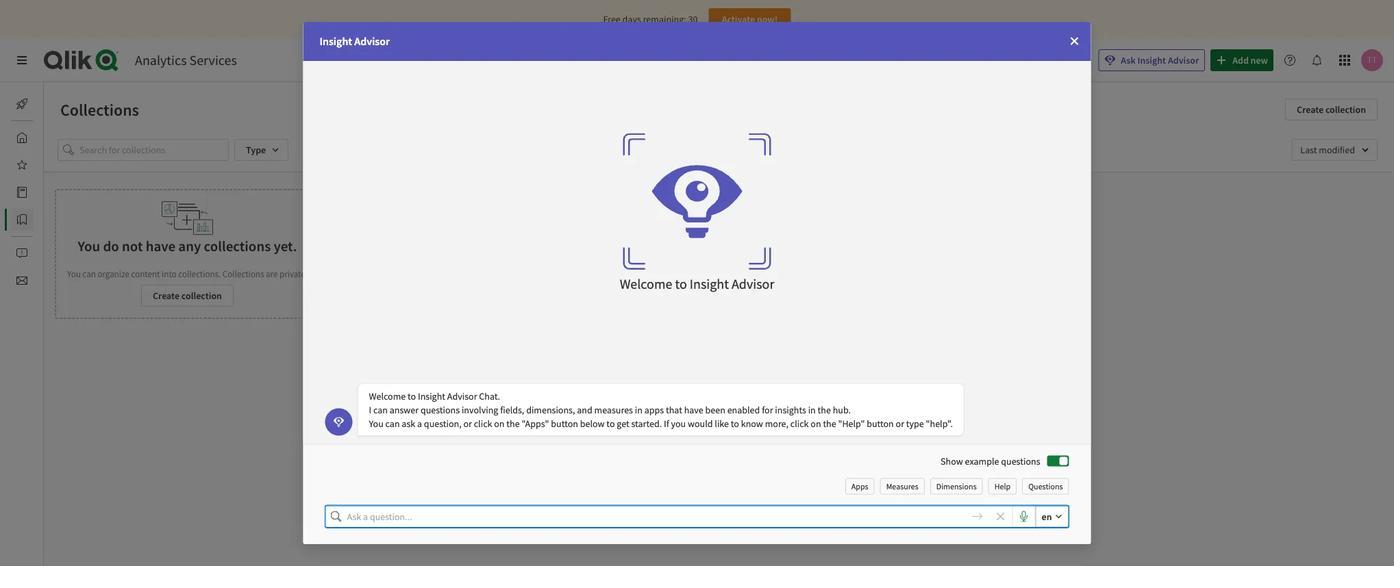 Task type: vqa. For each thing, say whether or not it's contained in the screenshot.
For.
no



Task type: locate. For each thing, give the bounding box(es) containing it.
dimensions,
[[526, 404, 575, 416]]

0 horizontal spatial create collection button
[[141, 285, 234, 307]]

0 vertical spatial questions
[[421, 404, 460, 416]]

or
[[464, 418, 472, 430], [896, 418, 905, 430]]

any
[[178, 237, 201, 255]]

0 horizontal spatial in
[[635, 404, 643, 416]]

1 vertical spatial collections
[[223, 268, 264, 280]]

1 horizontal spatial click
[[791, 418, 809, 430]]

measures
[[595, 404, 633, 416]]

0 vertical spatial can
[[83, 268, 96, 280]]

hub.
[[833, 404, 851, 416]]

have right not
[[146, 237, 176, 255]]

0 vertical spatial collections
[[60, 99, 139, 120]]

1 vertical spatial create
[[153, 290, 180, 302]]

0 horizontal spatial welcome
[[369, 390, 406, 403]]

can left "ask"
[[386, 418, 400, 430]]

button right the "help"
[[867, 418, 894, 430]]

example
[[965, 456, 1000, 468]]

collections
[[204, 237, 271, 255]]

last modified image
[[1292, 139, 1378, 161]]

"apps"
[[522, 418, 549, 430]]

insight inside button
[[1138, 54, 1167, 66]]

you can organize content into collections. collections are private.
[[67, 268, 308, 280]]

days
[[623, 13, 641, 25]]

1 horizontal spatial on
[[811, 418, 822, 430]]

welcome for welcome to insight advisor
[[620, 276, 673, 293]]

button
[[551, 418, 578, 430], [867, 418, 894, 430]]

button down dimensions,
[[551, 418, 578, 430]]

questions inside welcome to insight advisor chat. i can answer questions involving fields, dimensions, and measures in apps that have been enabled for insights in the hub. you can ask a question, or click on the "apps" button below to get started. if you would like to know more, click on the "help" button or type "help".
[[421, 404, 460, 416]]

ask
[[402, 418, 415, 430]]

collection up last modified image
[[1326, 103, 1367, 116]]

in right insights
[[809, 404, 816, 416]]

getting started image
[[16, 99, 27, 110]]

ask insight advisor button
[[1099, 49, 1206, 71]]

searchbar element
[[851, 49, 1091, 71]]

1 horizontal spatial collection
[[1326, 103, 1367, 116]]

have
[[146, 237, 176, 255], [684, 404, 704, 416]]

create collection button
[[1286, 99, 1378, 121], [141, 285, 234, 307]]

1 horizontal spatial have
[[684, 404, 704, 416]]

content
[[131, 268, 160, 280]]

0 horizontal spatial or
[[464, 418, 472, 430]]

click down involving
[[474, 418, 492, 430]]

0 horizontal spatial click
[[474, 418, 492, 430]]

1 vertical spatial you
[[67, 268, 81, 280]]

to
[[675, 276, 687, 293], [408, 390, 416, 403], [607, 418, 615, 430], [731, 418, 739, 430]]

catalog link
[[11, 182, 74, 204]]

fields,
[[500, 404, 525, 416]]

collection
[[1326, 103, 1367, 116], [182, 290, 222, 302]]

involving
[[462, 404, 499, 416]]

collections
[[60, 99, 139, 120], [223, 268, 264, 280]]

and
[[577, 404, 593, 416]]

collection down 'collections.'
[[182, 290, 222, 302]]

answer
[[390, 404, 419, 416]]

on left the "help"
[[811, 418, 822, 430]]

filters region
[[44, 128, 1395, 172]]

create collection
[[1298, 103, 1367, 116], [153, 290, 222, 302]]

0 vertical spatial welcome
[[620, 276, 673, 293]]

1 vertical spatial create collection
[[153, 290, 222, 302]]

you do not have any collections yet.
[[78, 237, 297, 255]]

collections down collections
[[223, 268, 264, 280]]

not
[[122, 237, 143, 255]]

welcome to insight advisor chat. i can answer questions involving fields, dimensions, and measures in apps that have been enabled for insights in the hub. you can ask a question, or click on the "apps" button below to get started. if you would like to know more, click on the "help" button or type "help".
[[369, 390, 953, 430]]

have up would
[[684, 404, 704, 416]]

click
[[474, 418, 492, 430], [791, 418, 809, 430]]

1 horizontal spatial or
[[896, 418, 905, 430]]

the
[[818, 404, 831, 416], [507, 418, 520, 430], [823, 418, 837, 430]]

in left apps
[[635, 404, 643, 416]]

0 horizontal spatial on
[[494, 418, 505, 430]]

0 vertical spatial have
[[146, 237, 176, 255]]

questions
[[421, 404, 460, 416], [1002, 456, 1041, 468]]

2 vertical spatial you
[[369, 418, 384, 430]]

ask insight advisor
[[1122, 54, 1200, 66]]

0 horizontal spatial questions
[[421, 404, 460, 416]]

questions up question,
[[421, 404, 460, 416]]

if
[[664, 418, 669, 430]]

you left "do" at the left top of page
[[78, 237, 100, 255]]

have inside welcome to insight advisor chat. i can answer questions involving fields, dimensions, and measures in apps that have been enabled for insights in the hub. you can ask a question, or click on the "apps" button below to get started. if you would like to know more, click on the "help" button or type "help".
[[684, 404, 704, 416]]

click down insights
[[791, 418, 809, 430]]

Ask a question... text field
[[347, 506, 961, 528]]

advisor inside ask insight advisor button
[[1169, 54, 1200, 66]]

on
[[494, 418, 505, 430], [811, 418, 822, 430]]

1 vertical spatial collection
[[182, 290, 222, 302]]

1 horizontal spatial collections
[[223, 268, 264, 280]]

create down into
[[153, 290, 180, 302]]

free
[[604, 13, 621, 25]]

show example questions
[[941, 456, 1041, 468]]

0 horizontal spatial collections
[[60, 99, 139, 120]]

1 or from the left
[[464, 418, 472, 430]]

collections up home
[[60, 99, 139, 120]]

0 horizontal spatial collection
[[182, 290, 222, 302]]

0 horizontal spatial button
[[551, 418, 578, 430]]

started.
[[632, 418, 662, 430]]

or left type
[[896, 418, 905, 430]]

create
[[1298, 103, 1324, 116], [153, 290, 180, 302]]

create for the 'create collection' button to the right
[[1298, 103, 1324, 116]]

you left organize
[[67, 268, 81, 280]]

insight
[[320, 34, 352, 48], [1138, 54, 1167, 66], [690, 276, 729, 293], [418, 390, 446, 403]]

would
[[688, 418, 713, 430]]

create collection button up last modified image
[[1286, 99, 1378, 121]]

help
[[995, 481, 1011, 492]]

0 vertical spatial create collection
[[1298, 103, 1367, 116]]

1 vertical spatial create collection button
[[141, 285, 234, 307]]

advisor
[[355, 34, 390, 48], [1169, 54, 1200, 66], [732, 276, 775, 293], [447, 390, 477, 403]]

1 vertical spatial questions
[[1002, 456, 1041, 468]]

"help"
[[839, 418, 865, 430]]

0 horizontal spatial create
[[153, 290, 180, 302]]

1 horizontal spatial questions
[[1002, 456, 1041, 468]]

0 vertical spatial you
[[78, 237, 100, 255]]

1 vertical spatial welcome
[[369, 390, 406, 403]]

create collection down you can organize content into collections. collections are private.
[[153, 290, 222, 302]]

create for the 'create collection' button inside create collection element
[[153, 290, 180, 302]]

0 vertical spatial create
[[1298, 103, 1324, 116]]

create collection button down you can organize content into collections. collections are private.
[[141, 285, 234, 307]]

create collection button inside create collection element
[[141, 285, 234, 307]]

2 button from the left
[[867, 418, 894, 430]]

1 horizontal spatial create collection
[[1298, 103, 1367, 116]]

welcome
[[620, 276, 673, 293], [369, 390, 406, 403]]

1 vertical spatial have
[[684, 404, 704, 416]]

1 horizontal spatial create
[[1298, 103, 1324, 116]]

in
[[635, 404, 643, 416], [809, 404, 816, 416]]

free days remaining: 30
[[604, 13, 698, 25]]

have inside create collection element
[[146, 237, 176, 255]]

en
[[1042, 511, 1052, 523]]

1 on from the left
[[494, 418, 505, 430]]

create up last modified image
[[1298, 103, 1324, 116]]

apps
[[645, 404, 664, 416]]

questions
[[1029, 481, 1063, 492]]

subscriptions image
[[16, 276, 27, 286]]

activate now!
[[722, 13, 778, 25]]

create collection up last modified image
[[1298, 103, 1367, 116]]

you
[[78, 237, 100, 255], [67, 268, 81, 280], [369, 418, 384, 430]]

1 horizontal spatial welcome
[[620, 276, 673, 293]]

1 horizontal spatial in
[[809, 404, 816, 416]]

questions up "help"
[[1002, 456, 1041, 468]]

services
[[190, 52, 237, 69]]

yet.
[[274, 237, 297, 255]]

analytics
[[135, 52, 187, 69]]

0 vertical spatial collection
[[1326, 103, 1367, 116]]

collections inside create collection element
[[223, 268, 264, 280]]

0 horizontal spatial have
[[146, 237, 176, 255]]

dimensions link
[[931, 479, 983, 495]]

can left organize
[[83, 268, 96, 280]]

measures
[[887, 481, 919, 492]]

you down i
[[369, 418, 384, 430]]

the down fields,
[[507, 418, 520, 430]]

the down hub.
[[823, 418, 837, 430]]

0 horizontal spatial create collection
[[153, 290, 222, 302]]

navigation pane element
[[0, 88, 74, 297]]

welcome inside welcome to insight advisor chat. i can answer questions involving fields, dimensions, and measures in apps that have been enabled for insights in the hub. you can ask a question, or click on the "apps" button below to get started. if you would like to know more, click on the "help" button or type "help".
[[369, 390, 406, 403]]

type
[[907, 418, 924, 430]]

can
[[83, 268, 96, 280], [374, 404, 388, 416], [386, 418, 400, 430]]

can right i
[[374, 404, 388, 416]]

or down involving
[[464, 418, 472, 430]]

1 horizontal spatial button
[[867, 418, 894, 430]]

Search text field
[[873, 49, 1091, 71]]

1 in from the left
[[635, 404, 643, 416]]

measures link
[[880, 479, 925, 495]]

home image
[[16, 132, 27, 143]]

0 vertical spatial create collection button
[[1286, 99, 1378, 121]]

on down fields,
[[494, 418, 505, 430]]



Task type: describe. For each thing, give the bounding box(es) containing it.
know
[[741, 418, 763, 430]]

create collection element
[[55, 189, 320, 319]]

like
[[715, 418, 729, 430]]

activate
[[722, 13, 755, 25]]

organize
[[98, 268, 129, 280]]

collection for the 'create collection' button to the right
[[1326, 103, 1367, 116]]

collections image
[[16, 215, 27, 225]]

alerts
[[44, 247, 67, 260]]

home
[[44, 132, 68, 144]]

now!
[[757, 13, 778, 25]]

are
[[266, 268, 278, 280]]

"help".
[[926, 418, 953, 430]]

insight advisor
[[320, 34, 390, 48]]

1 horizontal spatial create collection button
[[1286, 99, 1378, 121]]

home link
[[11, 127, 68, 149]]

collections.
[[178, 268, 221, 280]]

1 click from the left
[[474, 418, 492, 430]]

a
[[417, 418, 422, 430]]

1 button from the left
[[551, 418, 578, 430]]

1 vertical spatial can
[[374, 404, 388, 416]]

analytics services
[[135, 52, 237, 69]]

below
[[580, 418, 605, 430]]

alerts image
[[16, 248, 27, 259]]

analytics services element
[[135, 52, 237, 69]]

remaining:
[[643, 13, 687, 25]]

you inside welcome to insight advisor chat. i can answer questions involving fields, dimensions, and measures in apps that have been enabled for insights in the hub. you can ask a question, or click on the "apps" button below to get started. if you would like to know more, click on the "help" button or type "help".
[[369, 418, 384, 430]]

chat.
[[479, 390, 500, 403]]

help link
[[989, 479, 1017, 495]]

insights
[[775, 404, 807, 416]]

i
[[369, 404, 372, 416]]

ask
[[1122, 54, 1136, 66]]

apps link
[[846, 479, 875, 495]]

you for you do not have any collections yet.
[[78, 237, 100, 255]]

open sidebar menu image
[[16, 55, 27, 66]]

do
[[103, 237, 119, 255]]

welcome to insight advisor
[[620, 276, 775, 293]]

can inside create collection element
[[83, 268, 96, 280]]

private.
[[280, 268, 308, 280]]

insight advisor dialog
[[303, 22, 1092, 545]]

questions link
[[1023, 479, 1070, 495]]

more,
[[765, 418, 789, 430]]

2 or from the left
[[896, 418, 905, 430]]

catalog
[[44, 186, 74, 199]]

enabled
[[728, 404, 760, 416]]

you
[[671, 418, 686, 430]]

into
[[162, 268, 177, 280]]

show
[[941, 456, 964, 468]]

get
[[617, 418, 630, 430]]

that
[[666, 404, 683, 416]]

2 click from the left
[[791, 418, 809, 430]]

chat shortcuts list
[[840, 479, 1070, 495]]

you for you can organize content into collections. collections are private.
[[67, 268, 81, 280]]

collection for the 'create collection' button inside create collection element
[[182, 290, 222, 302]]

insight inside welcome to insight advisor chat. i can answer questions involving fields, dimensions, and measures in apps that have been enabled for insights in the hub. you can ask a question, or click on the "apps" button below to get started. if you would like to know more, click on the "help" button or type "help".
[[418, 390, 446, 403]]

30
[[688, 13, 698, 25]]

welcome for welcome to insight advisor chat. i can answer questions involving fields, dimensions, and measures in apps that have been enabled for insights in the hub. you can ask a question, or click on the "apps" button below to get started. if you would like to know more, click on the "help" button or type "help".
[[369, 390, 406, 403]]

2 in from the left
[[809, 404, 816, 416]]

question,
[[424, 418, 462, 430]]

en button
[[1036, 506, 1070, 528]]

been
[[706, 404, 726, 416]]

dimensions
[[937, 481, 977, 492]]

Search for collections text field
[[80, 139, 229, 161]]

2 on from the left
[[811, 418, 822, 430]]

alerts link
[[11, 243, 67, 265]]

activate now! link
[[709, 8, 791, 30]]

apps
[[852, 481, 869, 492]]

for
[[762, 404, 773, 416]]

advisor inside welcome to insight advisor chat. i can answer questions involving fields, dimensions, and measures in apps that have been enabled for insights in the hub. you can ask a question, or click on the "apps" button below to get started. if you would like to know more, click on the "help" button or type "help".
[[447, 390, 477, 403]]

the left hub.
[[818, 404, 831, 416]]

2 vertical spatial can
[[386, 418, 400, 430]]



